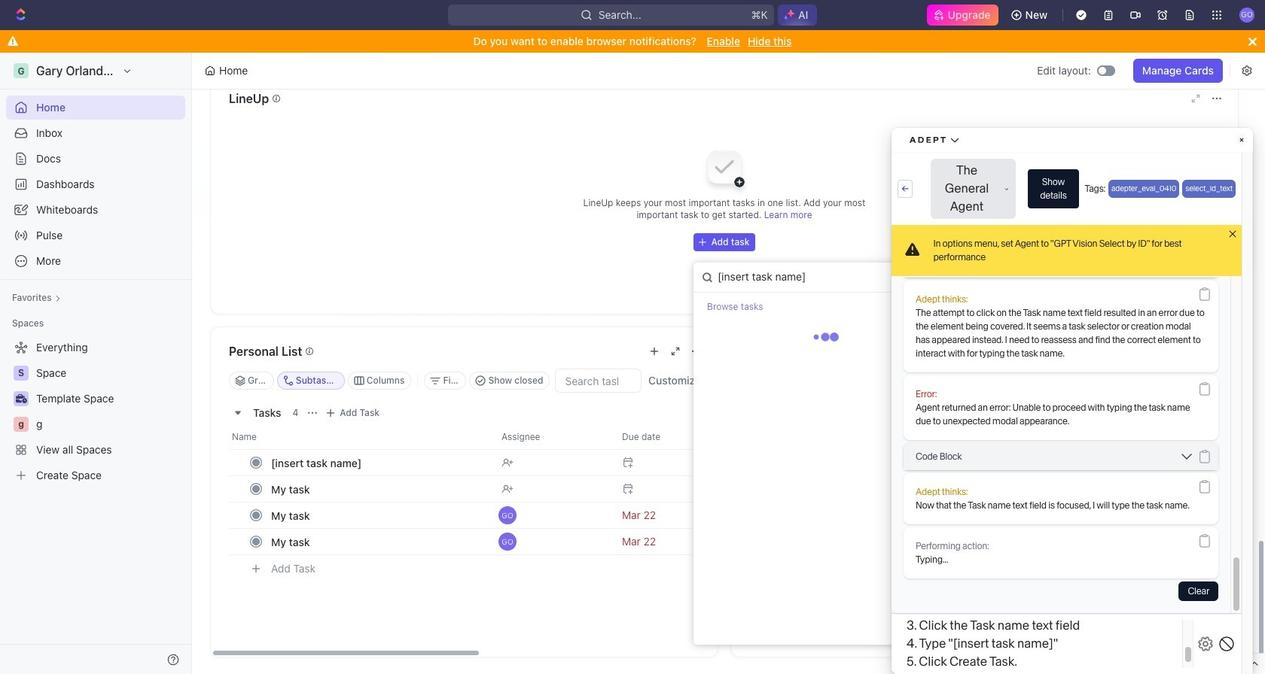 Task type: describe. For each thing, give the bounding box(es) containing it.
Search tasks... text field
[[556, 370, 641, 392]]



Task type: locate. For each thing, give the bounding box(es) containing it.
tree
[[6, 336, 185, 488]]

tree inside sidebar navigation
[[6, 336, 185, 488]]

sidebar navigation
[[0, 53, 192, 675]]

Search for task (or subtask) name, ID, or URL text field
[[694, 263, 890, 292]]



Task type: vqa. For each thing, say whether or not it's contained in the screenshot.
the top user group image
no



